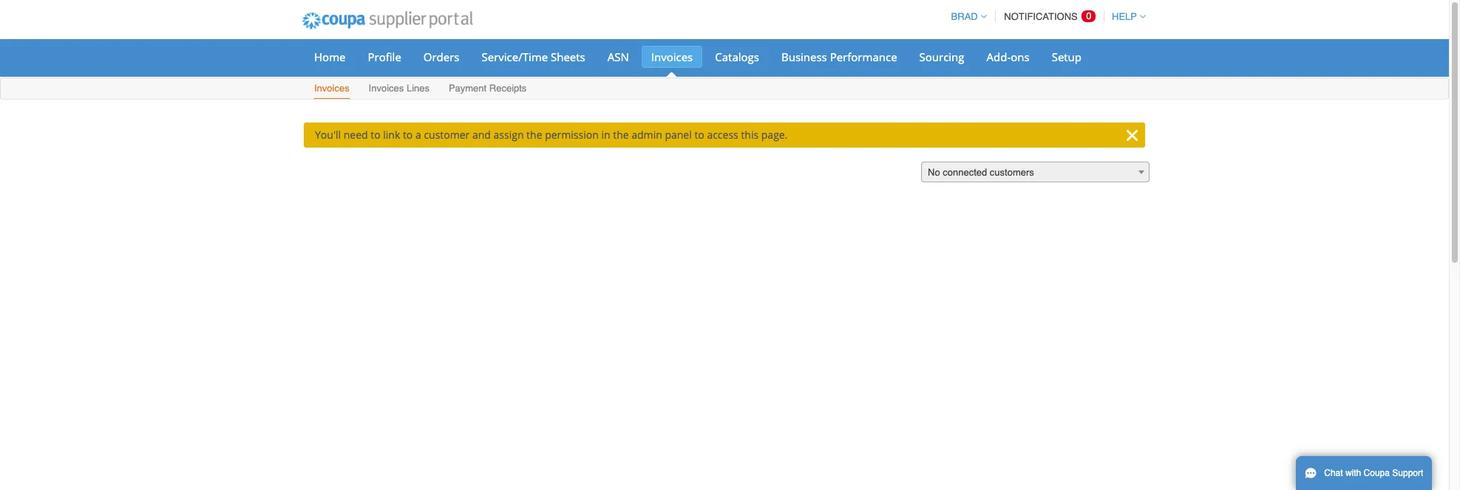 Task type: vqa. For each thing, say whether or not it's contained in the screenshot.
add-
yes



Task type: describe. For each thing, give the bounding box(es) containing it.
notifications
[[1004, 11, 1078, 22]]

coupa supplier portal image
[[292, 2, 483, 39]]

panel
[[665, 128, 692, 142]]

0 horizontal spatial invoices
[[314, 83, 350, 94]]

asn link
[[598, 46, 639, 68]]

2 horizontal spatial invoices
[[651, 50, 693, 64]]

business performance link
[[772, 46, 907, 68]]

with
[[1346, 469, 1362, 479]]

need
[[344, 128, 368, 142]]

3 to from the left
[[695, 128, 705, 142]]

home link
[[305, 46, 355, 68]]

permission
[[545, 128, 599, 142]]

2 to from the left
[[403, 128, 413, 142]]

coupa
[[1364, 469, 1390, 479]]

no connected customers
[[928, 167, 1034, 178]]

chat with coupa support
[[1325, 469, 1424, 479]]

no
[[928, 167, 940, 178]]

service/time sheets link
[[472, 46, 595, 68]]

No connected customers field
[[921, 162, 1150, 183]]

1 to from the left
[[371, 128, 381, 142]]

payment
[[449, 83, 487, 94]]

connected
[[943, 167, 987, 178]]

lines
[[407, 83, 430, 94]]

add-ons
[[987, 50, 1030, 64]]

a
[[416, 128, 421, 142]]

help link
[[1105, 11, 1146, 22]]

setup link
[[1042, 46, 1091, 68]]

orders
[[424, 50, 460, 64]]

and
[[472, 128, 491, 142]]

customers
[[990, 167, 1034, 178]]

chat with coupa support button
[[1296, 457, 1433, 491]]

customer
[[424, 128, 470, 142]]

catalogs link
[[706, 46, 769, 68]]

admin
[[632, 128, 662, 142]]

you'll
[[315, 128, 341, 142]]



Task type: locate. For each thing, give the bounding box(es) containing it.
invoices down home link
[[314, 83, 350, 94]]

1 horizontal spatial the
[[613, 128, 629, 142]]

notifications 0
[[1004, 10, 1092, 22]]

support
[[1393, 469, 1424, 479]]

sheets
[[551, 50, 585, 64]]

performance
[[830, 50, 897, 64]]

help
[[1112, 11, 1137, 22]]

to
[[371, 128, 381, 142], [403, 128, 413, 142], [695, 128, 705, 142]]

the right assign
[[527, 128, 542, 142]]

0 horizontal spatial invoices link
[[314, 80, 350, 99]]

to left link
[[371, 128, 381, 142]]

1 horizontal spatial invoices
[[369, 83, 404, 94]]

1 horizontal spatial to
[[403, 128, 413, 142]]

ons
[[1011, 50, 1030, 64]]

home
[[314, 50, 346, 64]]

1 horizontal spatial invoices link
[[642, 46, 703, 68]]

payment receipts link
[[448, 80, 528, 99]]

invoices link
[[642, 46, 703, 68], [314, 80, 350, 99]]

2 the from the left
[[613, 128, 629, 142]]

0 horizontal spatial the
[[527, 128, 542, 142]]

asn
[[608, 50, 629, 64]]

the right in
[[613, 128, 629, 142]]

No connected customers text field
[[922, 163, 1149, 183]]

page.
[[761, 128, 788, 142]]

brad
[[951, 11, 978, 22]]

0 vertical spatial invoices link
[[642, 46, 703, 68]]

0
[[1086, 10, 1092, 21]]

this
[[741, 128, 759, 142]]

brad link
[[945, 11, 987, 22]]

service/time sheets
[[482, 50, 585, 64]]

service/time
[[482, 50, 548, 64]]

invoices right asn link
[[651, 50, 693, 64]]

invoices lines
[[369, 83, 430, 94]]

navigation
[[945, 2, 1146, 31]]

invoices lines link
[[368, 80, 430, 99]]

0 horizontal spatial to
[[371, 128, 381, 142]]

business
[[782, 50, 827, 64]]

assign
[[494, 128, 524, 142]]

add-
[[987, 50, 1011, 64]]

profile link
[[358, 46, 411, 68]]

1 the from the left
[[527, 128, 542, 142]]

invoices link down home link
[[314, 80, 350, 99]]

profile
[[368, 50, 401, 64]]

payment receipts
[[449, 83, 527, 94]]

sourcing link
[[910, 46, 974, 68]]

business performance
[[782, 50, 897, 64]]

link
[[383, 128, 400, 142]]

setup
[[1052, 50, 1082, 64]]

sourcing
[[920, 50, 965, 64]]

chat
[[1325, 469, 1343, 479]]

navigation containing notifications 0
[[945, 2, 1146, 31]]

in
[[601, 128, 610, 142]]

receipts
[[489, 83, 527, 94]]

to right panel
[[695, 128, 705, 142]]

you'll need to link to a customer and assign the permission in the admin panel to access this page.
[[315, 128, 788, 142]]

1 vertical spatial invoices link
[[314, 80, 350, 99]]

2 horizontal spatial to
[[695, 128, 705, 142]]

catalogs
[[715, 50, 759, 64]]

to left a
[[403, 128, 413, 142]]

orders link
[[414, 46, 469, 68]]

invoices
[[651, 50, 693, 64], [314, 83, 350, 94], [369, 83, 404, 94]]

invoices link right asn link
[[642, 46, 703, 68]]

invoices down profile link
[[369, 83, 404, 94]]

add-ons link
[[977, 46, 1039, 68]]

access
[[707, 128, 739, 142]]

the
[[527, 128, 542, 142], [613, 128, 629, 142]]



